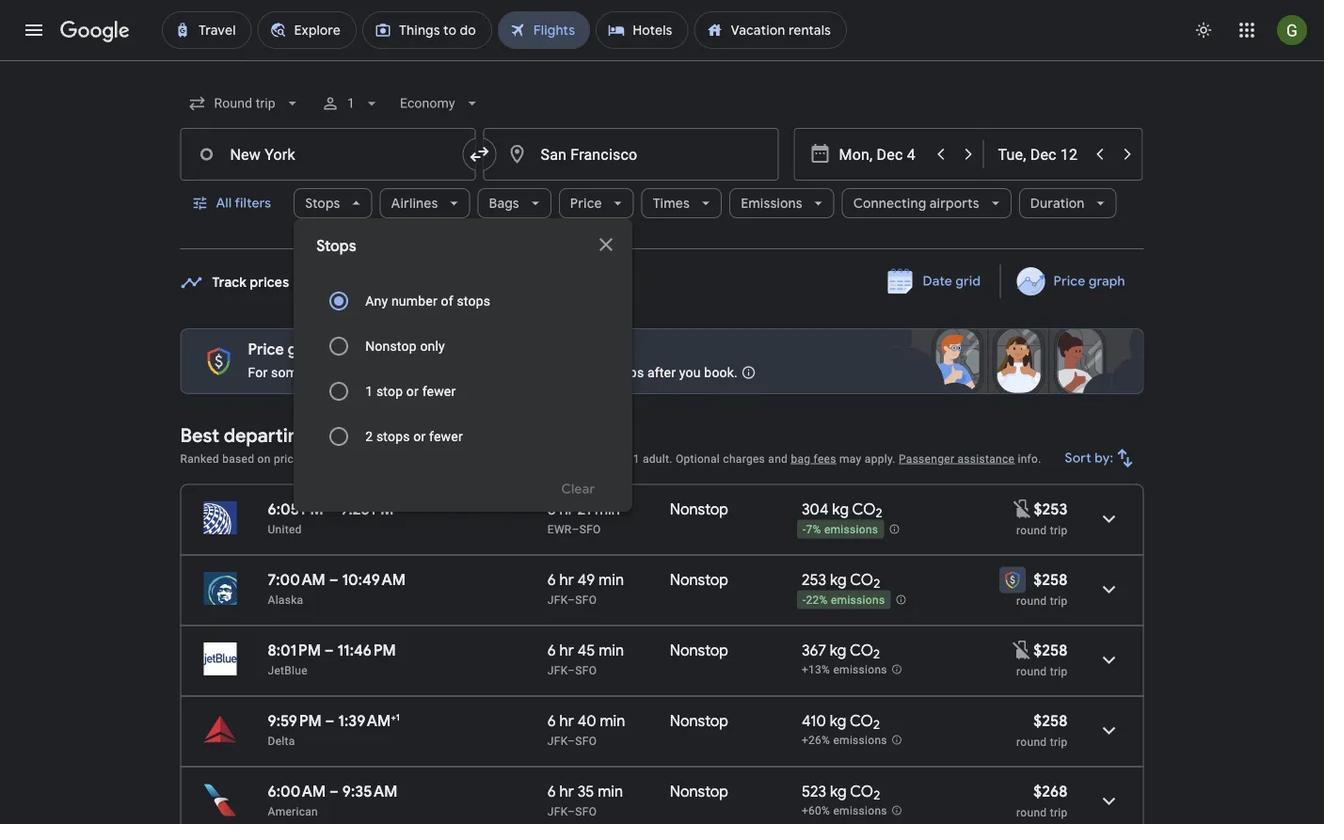 Task type: vqa. For each thing, say whether or not it's contained in the screenshot.
Times popup button
yes



Task type: describe. For each thing, give the bounding box(es) containing it.
6 hr 45 min jfk – sfo
[[548, 641, 624, 678]]

co for 410
[[850, 712, 874, 731]]

price graph button
[[1005, 265, 1141, 299]]

2 you from the left
[[680, 365, 701, 380]]

passenger
[[899, 452, 955, 466]]

304 kg co 2
[[802, 500, 883, 522]]

round for 253
[[1017, 595, 1048, 608]]

-22% emissions
[[803, 594, 886, 608]]

leaves john f. kennedy international airport at 8:01 pm on monday, december 4 and arrives at san francisco international airport at 11:46 pm on monday, december 4. element
[[268, 641, 396, 661]]

filters
[[235, 195, 271, 212]]

2 fees from the left
[[814, 452, 837, 466]]

drops
[[610, 365, 644, 380]]

– inside 6 hr 45 min jfk – sfo
[[568, 664, 576, 678]]

Arrival time: 11:46 PM. text field
[[338, 641, 396, 661]]

of
[[441, 293, 454, 309]]

sfo for 21
[[580, 523, 601, 536]]

flight details. leaves john f. kennedy international airport at 6:00 am on monday, december 4 and arrives at san francisco international airport at 9:35 am on monday, december 4. image
[[1087, 779, 1132, 824]]

253
[[802, 571, 827, 590]]

kg for 410
[[830, 712, 847, 731]]

6 for 6 hr 35 min
[[548, 783, 556, 802]]

258 US dollars text field
[[1034, 641, 1068, 661]]

nonstop flight. element for 6 hr 49 min
[[670, 571, 729, 593]]

1 inside 9:59 pm – 1:39 am + 1
[[396, 712, 400, 724]]

hr for 45
[[560, 641, 574, 661]]

$253
[[1034, 500, 1068, 519]]

1 vertical spatial stops
[[317, 237, 356, 256]]

stops button
[[294, 181, 373, 226]]

Arrival time: 10:49 AM. text field
[[342, 571, 406, 590]]

6 for 6 hr 45 min
[[548, 641, 556, 661]]

alaska
[[268, 594, 304, 607]]

6 hr 40 min jfk – sfo
[[548, 712, 626, 748]]

nonstop only
[[366, 339, 445, 354]]

all
[[216, 195, 232, 212]]

2 the from the left
[[554, 365, 573, 380]]

departing
[[224, 424, 310, 448]]

for some flights, google pays you the difference if the price drops after you book.
[[248, 365, 738, 380]]

bags
[[489, 195, 520, 212]]

1 vertical spatial stops
[[377, 429, 410, 444]]

kg for 367
[[830, 641, 847, 661]]

total duration 6 hr 40 min. element
[[548, 712, 670, 734]]

253 US dollars text field
[[1034, 500, 1068, 519]]

6:00 am
[[268, 783, 326, 802]]

guarantee
[[288, 340, 360, 360]]

258 US dollars text field
[[1034, 571, 1068, 590]]

round for 367
[[1017, 665, 1048, 678]]

523 kg co 2
[[802, 783, 881, 804]]

on
[[258, 452, 271, 466]]

jfk for 6 hr 49 min
[[548, 594, 568, 607]]

hr for 40
[[560, 712, 574, 731]]

45
[[578, 641, 595, 661]]

swap origin and destination. image
[[468, 143, 491, 166]]

only
[[420, 339, 445, 354]]

1 horizontal spatial stops
[[457, 293, 491, 309]]

523
[[802, 783, 827, 802]]

prices include required taxes + fees for 1 adult. optional charges and bag fees may apply. passenger assistance
[[424, 452, 1015, 466]]

21
[[578, 500, 592, 519]]

1 inside stops option group
[[366, 384, 373, 399]]

kg for 304
[[833, 500, 849, 519]]

$258 inside $258 round trip
[[1034, 712, 1068, 731]]

emissions
[[741, 195, 803, 212]]

– inside 6:00 am – 9:35 am american
[[330, 783, 339, 802]]

round trip for 304
[[1017, 524, 1068, 537]]

round trip for 253
[[1017, 595, 1068, 608]]

bags button
[[478, 181, 552, 226]]

loading results progress bar
[[0, 60, 1325, 64]]

emissions for 523
[[834, 805, 888, 819]]

date grid
[[923, 273, 982, 290]]

+13% emissions
[[802, 664, 888, 677]]

grid
[[956, 273, 982, 290]]

price guarantee
[[248, 340, 360, 360]]

– left 1:39 am
[[325, 712, 335, 731]]

total duration 6 hr 35 min. element
[[548, 783, 670, 805]]

Departure time: 6:05 PM. text field
[[268, 500, 324, 519]]

- for 304
[[803, 524, 807, 537]]

based
[[222, 452, 255, 466]]

4 – 12
[[350, 275, 383, 291]]

jfk for 6 hr 35 min
[[548, 806, 568, 819]]

fewer for 1 stop or fewer
[[422, 384, 456, 399]]

min for 6 hr 35 min
[[598, 783, 624, 802]]

2 for 523
[[874, 788, 881, 804]]

prices
[[424, 452, 457, 466]]

price for price guarantee
[[248, 340, 284, 360]]

total duration 6 hr 49 min. element
[[548, 571, 670, 593]]

price graph
[[1054, 273, 1126, 290]]

nonstop flight. element for 6 hr 21 min
[[670, 500, 729, 522]]

367
[[802, 641, 827, 661]]

kg for 253
[[831, 571, 847, 590]]

emissions down 304 kg co 2
[[825, 524, 879, 537]]

connecting
[[854, 195, 927, 212]]

$258 round trip
[[1017, 712, 1068, 749]]

2 for 304
[[876, 506, 883, 522]]

bag
[[791, 452, 811, 466]]

1 and from the left
[[303, 452, 323, 466]]

leaves newark liberty international airport at 6:05 pm on monday, december 4 and arrives at san francisco international airport at 9:26 pm on monday, december 4. element
[[268, 500, 394, 519]]

367 kg co 2
[[802, 641, 881, 663]]

$258 for 367
[[1034, 641, 1068, 661]]

total duration 6 hr 45 min. element
[[548, 641, 670, 663]]

22%
[[807, 594, 828, 608]]

number
[[392, 293, 438, 309]]

close dialog image
[[595, 234, 618, 256]]

Arrival time: 1:39 AM on  Tuesday, December 5. text field
[[338, 712, 400, 731]]

6:00 am – 9:35 am american
[[268, 783, 398, 819]]

35
[[578, 783, 595, 802]]

connecting airports
[[854, 195, 980, 212]]

7:00 am
[[268, 571, 326, 590]]

– inside 8:01 pm – 11:46 pm jetblue
[[325, 641, 334, 661]]

all filters button
[[180, 181, 286, 226]]

6:05 pm – 9:26 pm united
[[268, 500, 394, 536]]

duration button
[[1020, 181, 1117, 226]]

0 vertical spatial +
[[580, 452, 586, 466]]

pays
[[399, 365, 427, 380]]

trip for 253
[[1051, 595, 1068, 608]]

2 and from the left
[[769, 452, 788, 466]]

fewer for 2 stops or fewer
[[429, 429, 463, 444]]

stops inside popup button
[[305, 195, 340, 212]]

$268 round trip
[[1017, 783, 1068, 820]]

emissions for 367
[[834, 664, 888, 677]]

graph
[[1089, 273, 1126, 290]]

2 inside stops option group
[[366, 429, 373, 444]]

trip inside the $268 round trip
[[1051, 807, 1068, 820]]

9:59 pm – 1:39 am + 1
[[268, 712, 400, 731]]

410
[[802, 712, 827, 731]]

price button
[[559, 181, 634, 226]]

6:05 pm
[[268, 500, 324, 519]]

– inside '7:00 am – 10:49 am alaska'
[[329, 571, 339, 590]]

round inside $258 round trip
[[1017, 736, 1048, 749]]

track
[[212, 275, 247, 291]]

price for price graph
[[1054, 273, 1086, 290]]

none search field containing stops
[[180, 81, 1145, 512]]

11:46 pm
[[338, 641, 396, 661]]

6 hr 35 min jfk – sfo
[[548, 783, 624, 819]]

6 for 6 hr 49 min
[[548, 571, 556, 590]]

may
[[840, 452, 862, 466]]

1 stop or fewer
[[366, 384, 456, 399]]

airports
[[930, 195, 980, 212]]

best departing flights
[[180, 424, 369, 448]]

flight details. leaves newark liberty international airport at 6:05 pm on monday, december 4 and arrives at san francisco international airport at 9:26 pm on monday, december 4. image
[[1087, 497, 1132, 542]]

nonstop flight. element for 6 hr 40 min
[[670, 712, 729, 734]]

this price for this flight doesn't include overhead bin access. if you need a carry-on bag, use the bags filter to update prices. image
[[1012, 639, 1034, 662]]

or for stop
[[407, 384, 419, 399]]

american
[[268, 806, 318, 819]]

Arrival time: 9:35 AM. text field
[[343, 783, 398, 802]]



Task type: locate. For each thing, give the bounding box(es) containing it.
2 up +26% emissions
[[874, 718, 880, 734]]

trip inside $258 round trip
[[1051, 736, 1068, 749]]

sfo down 45 on the left bottom of page
[[576, 664, 597, 678]]

hr inside 6 hr 40 min jfk – sfo
[[560, 712, 574, 731]]

1 horizontal spatial the
[[554, 365, 573, 380]]

adult.
[[643, 452, 673, 466]]

kg up +26% emissions
[[830, 712, 847, 731]]

0 horizontal spatial stops
[[377, 429, 410, 444]]

– inside 6 hr 40 min jfk – sfo
[[568, 735, 576, 748]]

change appearance image
[[1182, 8, 1227, 53]]

2 up +60% emissions
[[874, 788, 881, 804]]

0 horizontal spatial the
[[455, 365, 475, 380]]

– down "total duration 6 hr 40 min." element
[[568, 735, 576, 748]]

3 nonstop flight. element from the top
[[670, 641, 729, 663]]

0 vertical spatial price
[[571, 195, 602, 212]]

kg inside 523 kg co 2
[[831, 783, 847, 802]]

1 vertical spatial -
[[803, 594, 807, 608]]

2
[[366, 429, 373, 444], [876, 506, 883, 522], [874, 577, 881, 593], [874, 647, 881, 663], [874, 718, 880, 734], [874, 788, 881, 804]]

sfo down 49 at bottom left
[[576, 594, 597, 607]]

4 nonstop flight. element from the top
[[670, 712, 729, 734]]

total duration 6 hr 21 min. element
[[548, 500, 670, 522]]

6 inside 6 hr 21 min ewr – sfo
[[548, 500, 556, 519]]

united
[[268, 523, 302, 536]]

2 up +13% emissions
[[874, 647, 881, 663]]

2 $258 from the top
[[1034, 641, 1068, 661]]

round trip for 367
[[1017, 665, 1068, 678]]

3 $258 from the top
[[1034, 712, 1068, 731]]

1 inside popup button
[[347, 96, 355, 111]]

2 round trip from the top
[[1017, 595, 1068, 608]]

min right '21'
[[595, 500, 620, 519]]

jfk for 6 hr 40 min
[[548, 735, 568, 748]]

price right on
[[274, 452, 300, 466]]

for
[[248, 365, 268, 380]]

kg up -7% emissions
[[833, 500, 849, 519]]

1 nonstop flight. element from the top
[[670, 500, 729, 522]]

Departure time: 9:59 PM. text field
[[268, 712, 322, 731]]

stops option group
[[317, 279, 610, 460]]

trip for 367
[[1051, 665, 1068, 678]]

0 vertical spatial -
[[803, 524, 807, 537]]

hr inside 6 hr 21 min ewr – sfo
[[560, 500, 574, 519]]

jfk down the total duration 6 hr 45 min. element
[[548, 664, 568, 678]]

0 horizontal spatial price
[[248, 340, 284, 360]]

None text field
[[484, 128, 779, 181]]

round down this price for this flight doesn't include overhead bin access. if you need a carry-on bag, use the bags filter to update prices. icon
[[1017, 665, 1048, 678]]

price up close dialog icon
[[571, 195, 602, 212]]

- for 253
[[803, 594, 807, 608]]

the left difference
[[455, 365, 475, 380]]

min for 6 hr 45 min
[[599, 641, 624, 661]]

stops
[[305, 195, 340, 212], [317, 237, 356, 256]]

nonstop for 6 hr 21 min
[[670, 500, 729, 519]]

+ down arrival time: 11:46 pm. 'text box'
[[391, 712, 396, 724]]

268 US dollars text field
[[1034, 783, 1068, 802]]

co up +13% emissions
[[850, 641, 874, 661]]

round trip down $253
[[1017, 524, 1068, 537]]

main menu image
[[23, 19, 45, 41]]

$258 left the flight details. leaves john f. kennedy international airport at 8:01 pm on monday, december 4 and arrives at san francisco international airport at 11:46 pm on monday, december 4. image
[[1034, 641, 1068, 661]]

6 left 49 at bottom left
[[548, 571, 556, 590]]

Return text field
[[999, 129, 1085, 180]]

sfo
[[580, 523, 601, 536], [576, 594, 597, 607], [576, 664, 597, 678], [576, 735, 597, 748], [576, 806, 597, 819]]

round
[[1017, 524, 1048, 537], [1017, 595, 1048, 608], [1017, 665, 1048, 678], [1017, 736, 1048, 749], [1017, 807, 1048, 820]]

trip down $268 text field
[[1051, 807, 1068, 820]]

you down only at left
[[431, 365, 452, 380]]

– right 8:01 pm
[[325, 641, 334, 661]]

2 for 367
[[874, 647, 881, 663]]

8:01 pm – 11:46 pm jetblue
[[268, 641, 396, 678]]

5 nonstop flight. element from the top
[[670, 783, 729, 805]]

kg for 523
[[831, 783, 847, 802]]

co up -7% emissions
[[853, 500, 876, 519]]

+26%
[[802, 735, 831, 748]]

jfk for 6 hr 45 min
[[548, 664, 568, 678]]

if
[[542, 365, 551, 380]]

–
[[327, 500, 337, 519], [572, 523, 580, 536], [329, 571, 339, 590], [568, 594, 576, 607], [325, 641, 334, 661], [568, 664, 576, 678], [325, 712, 335, 731], [568, 735, 576, 748], [330, 783, 339, 802], [568, 806, 576, 819]]

2 vertical spatial $258
[[1034, 712, 1068, 731]]

sfo down 40
[[576, 735, 597, 748]]

optional
[[676, 452, 720, 466]]

1 horizontal spatial you
[[680, 365, 701, 380]]

7:00 am – 10:49 am alaska
[[268, 571, 406, 607]]

hr for 21
[[560, 500, 574, 519]]

price inside popup button
[[571, 195, 602, 212]]

2 inside 304 kg co 2
[[876, 506, 883, 522]]

hr left 40
[[560, 712, 574, 731]]

min right 35
[[598, 783, 624, 802]]

0 horizontal spatial fees
[[590, 452, 612, 466]]

1 vertical spatial price
[[274, 452, 300, 466]]

nonstop flight. element for 6 hr 35 min
[[670, 783, 729, 805]]

ewr
[[548, 523, 572, 536]]

1 vertical spatial $258
[[1034, 641, 1068, 661]]

None text field
[[180, 128, 476, 181]]

fewer
[[422, 384, 456, 399], [429, 429, 463, 444]]

None search field
[[180, 81, 1145, 512]]

2 round from the top
[[1017, 595, 1048, 608]]

flight details. leaves john f. kennedy international airport at 9:59 pm on monday, december 4 and arrives at san francisco international airport at 1:39 am on tuesday, december 5. image
[[1087, 709, 1132, 754]]

kg inside 253 kg co 2
[[831, 571, 847, 590]]

nonstop for 6 hr 40 min
[[670, 712, 729, 731]]

dec 4 – 12
[[321, 275, 383, 291]]

– down total duration 6 hr 49 min. element
[[568, 594, 576, 607]]

hr left '21'
[[560, 500, 574, 519]]

jfk down "total duration 6 hr 40 min." element
[[548, 735, 568, 748]]

fees
[[590, 452, 612, 466], [814, 452, 837, 466]]

1 jfk from the top
[[548, 594, 568, 607]]

any
[[366, 293, 388, 309]]

sfo inside 6 hr 21 min ewr – sfo
[[580, 523, 601, 536]]

2 vertical spatial round trip
[[1017, 665, 1068, 678]]

- down 253
[[803, 594, 807, 608]]

the right if on the top left of the page
[[554, 365, 573, 380]]

min for 6 hr 40 min
[[600, 712, 626, 731]]

flight details. leaves john f. kennedy international airport at 7:00 am on monday, december 4 and arrives at san francisco international airport at 10:49 am on monday, december 4. image
[[1087, 567, 1132, 613]]

connecting airports button
[[842, 181, 1012, 226]]

stops
[[457, 293, 491, 309], [377, 429, 410, 444]]

9:35 am
[[343, 783, 398, 802]]

0 horizontal spatial you
[[431, 365, 452, 380]]

nonstop inside stops option group
[[366, 339, 417, 354]]

leaves john f. kennedy international airport at 7:00 am on monday, december 4 and arrives at san francisco international airport at 10:49 am on monday, december 4. element
[[268, 571, 406, 590]]

co inside 523 kg co 2
[[850, 783, 874, 802]]

or for stops
[[414, 429, 426, 444]]

2 horizontal spatial price
[[1054, 273, 1086, 290]]

4 6 from the top
[[548, 712, 556, 731]]

fewer down "pays"
[[422, 384, 456, 399]]

stop
[[377, 384, 403, 399]]

emissions for 410
[[834, 735, 888, 748]]

round down 258 us dollars text box
[[1017, 595, 1048, 608]]

1 - from the top
[[803, 524, 807, 537]]

6 left 40
[[548, 712, 556, 731]]

2 - from the top
[[803, 594, 807, 608]]

sfo for 35
[[576, 806, 597, 819]]

min right 40
[[600, 712, 626, 731]]

1 you from the left
[[431, 365, 452, 380]]

2 vertical spatial price
[[248, 340, 284, 360]]

min inside 6 hr 45 min jfk – sfo
[[599, 641, 624, 661]]

0 vertical spatial stops
[[457, 293, 491, 309]]

2 inside 410 kg co 2
[[874, 718, 880, 734]]

sfo down 35
[[576, 806, 597, 819]]

-
[[803, 524, 807, 537], [803, 594, 807, 608]]

jetblue
[[268, 664, 308, 678]]

0 horizontal spatial and
[[303, 452, 323, 466]]

trip down 253 us dollars text box
[[1051, 524, 1068, 537]]

dec
[[321, 275, 346, 291]]

assistance
[[958, 452, 1015, 466]]

2 inside 253 kg co 2
[[874, 577, 881, 593]]

4 hr from the top
[[560, 712, 574, 731]]

1 vertical spatial +
[[391, 712, 396, 724]]

apply.
[[865, 452, 896, 466]]

co inside 410 kg co 2
[[850, 712, 874, 731]]

date grid button
[[874, 265, 997, 299]]

jfk inside 6 hr 45 min jfk – sfo
[[548, 664, 568, 678]]

kg up -22% emissions
[[831, 571, 847, 590]]

3 jfk from the top
[[548, 735, 568, 748]]

hr left 49 at bottom left
[[560, 571, 574, 590]]

1 round trip from the top
[[1017, 524, 1068, 537]]

price inside button
[[1054, 273, 1086, 290]]

– down '21'
[[572, 523, 580, 536]]

+ inside 9:59 pm – 1:39 am + 1
[[391, 712, 396, 724]]

you
[[431, 365, 452, 380], [680, 365, 701, 380]]

flights
[[314, 424, 369, 448]]

trip down $258 text box
[[1051, 665, 1068, 678]]

trip down 258 us dollars text field
[[1051, 736, 1068, 749]]

– left 9:35 am
[[330, 783, 339, 802]]

for
[[615, 452, 630, 466]]

2 6 from the top
[[548, 571, 556, 590]]

round down $268 text field
[[1017, 807, 1048, 820]]

ranked based on price and convenience
[[180, 452, 392, 466]]

co for 304
[[853, 500, 876, 519]]

min for 6 hr 21 min
[[595, 500, 620, 519]]

track prices
[[212, 275, 289, 291]]

hr left 35
[[560, 783, 574, 802]]

2 nonstop flight. element from the top
[[670, 571, 729, 593]]

1 vertical spatial fewer
[[429, 429, 463, 444]]

co up -22% emissions
[[850, 571, 874, 590]]

fees left for
[[590, 452, 612, 466]]

hr left 45 on the left bottom of page
[[560, 641, 574, 661]]

Departure text field
[[840, 129, 926, 180]]

0 horizontal spatial +
[[391, 712, 396, 724]]

any number of stops
[[366, 293, 491, 309]]

1 the from the left
[[455, 365, 475, 380]]

price left graph
[[1054, 273, 1086, 290]]

learn more about price guarantee image
[[727, 350, 772, 395]]

5 trip from the top
[[1051, 807, 1068, 820]]

sfo down '21'
[[580, 523, 601, 536]]

9:26 pm
[[340, 500, 394, 519]]

include
[[460, 452, 499, 466]]

fees right bag
[[814, 452, 837, 466]]

nonstop for 6 hr 49 min
[[670, 571, 729, 590]]

2 hr from the top
[[560, 571, 574, 590]]

0 vertical spatial stops
[[305, 195, 340, 212]]

find the best price region
[[180, 265, 1145, 314]]

0 vertical spatial or
[[407, 384, 419, 399]]

$258 for 253
[[1034, 571, 1068, 590]]

49
[[578, 571, 595, 590]]

0 vertical spatial round trip
[[1017, 524, 1068, 537]]

jfk down total duration 6 hr 49 min. element
[[548, 594, 568, 607]]

2 up -22% emissions
[[874, 577, 881, 593]]

5 round from the top
[[1017, 807, 1048, 820]]

price for price
[[571, 195, 602, 212]]

6 hr 21 min ewr – sfo
[[548, 500, 620, 536]]

none text field inside search box
[[180, 128, 476, 181]]

stops up "dec"
[[317, 237, 356, 256]]

1 hr from the top
[[560, 500, 574, 519]]

stops right filters
[[305, 195, 340, 212]]

1:39 am
[[338, 712, 391, 731]]

jfk inside 6 hr 49 min jfk – sfo
[[548, 594, 568, 607]]

6 inside 6 hr 40 min jfk – sfo
[[548, 712, 556, 731]]

round trip
[[1017, 524, 1068, 537], [1017, 595, 1068, 608], [1017, 665, 1068, 678]]

40
[[578, 712, 597, 731]]

hr inside 6 hr 49 min jfk – sfo
[[560, 571, 574, 590]]

nonstop for 6 hr 35 min
[[670, 783, 729, 802]]

emissions button
[[730, 181, 835, 226]]

round trip down $258 text box
[[1017, 665, 1068, 678]]

1 vertical spatial price
[[1054, 273, 1086, 290]]

6 left 35
[[548, 783, 556, 802]]

min for 6 hr 49 min
[[599, 571, 624, 590]]

2 up -7% emissions
[[876, 506, 883, 522]]

duration
[[1031, 195, 1085, 212]]

0 vertical spatial $258
[[1034, 571, 1068, 590]]

fewer up prices
[[429, 429, 463, 444]]

– down total duration 6 hr 35 min. element
[[568, 806, 576, 819]]

None field
[[180, 87, 310, 121], [393, 87, 489, 121], [180, 87, 310, 121], [393, 87, 489, 121]]

sort by: button
[[1058, 436, 1145, 481]]

leaves john f. kennedy international airport at 6:00 am on monday, december 4 and arrives at san francisco international airport at 9:35 am on monday, december 4. element
[[268, 783, 398, 802]]

4 jfk from the top
[[548, 806, 568, 819]]

3 round from the top
[[1017, 665, 1048, 678]]

nonstop flight. element
[[670, 500, 729, 522], [670, 571, 729, 593], [670, 641, 729, 663], [670, 712, 729, 734], [670, 783, 729, 805]]

1 horizontal spatial price
[[577, 365, 607, 380]]

or up prices
[[414, 429, 426, 444]]

hr for 49
[[560, 571, 574, 590]]

$258 left flight details. leaves john f. kennedy international airport at 7:00 am on monday, december 4 and arrives at san francisco international airport at 10:49 am on monday, december 4. image
[[1034, 571, 1068, 590]]

New feature text field
[[368, 341, 409, 360]]

sfo inside 6 hr 49 min jfk – sfo
[[576, 594, 597, 607]]

1 button
[[313, 81, 389, 126]]

airlines button
[[380, 181, 470, 226]]

emissions down 523 kg co 2
[[834, 805, 888, 819]]

after
[[648, 365, 676, 380]]

co up +60% emissions
[[850, 783, 874, 802]]

emissions down 410 kg co 2
[[834, 735, 888, 748]]

kg inside 410 kg co 2
[[830, 712, 847, 731]]

kg inside 367 kg co 2
[[830, 641, 847, 661]]

co for 367
[[850, 641, 874, 661]]

1 horizontal spatial +
[[580, 452, 586, 466]]

min right 49 at bottom left
[[599, 571, 624, 590]]

7%
[[807, 524, 822, 537]]

and down flights
[[303, 452, 323, 466]]

1 6 from the top
[[548, 500, 556, 519]]

9:59 pm
[[268, 712, 322, 731]]

nonstop for 6 hr 45 min
[[670, 641, 729, 661]]

+26% emissions
[[802, 735, 888, 748]]

kg inside 304 kg co 2
[[833, 500, 849, 519]]

sfo inside 6 hr 40 min jfk – sfo
[[576, 735, 597, 748]]

co inside 304 kg co 2
[[853, 500, 876, 519]]

emissions down 367 kg co 2
[[834, 664, 888, 677]]

all filters
[[216, 195, 271, 212]]

- down the 304
[[803, 524, 807, 537]]

2 inside 367 kg co 2
[[874, 647, 881, 663]]

sfo for 45
[[576, 664, 597, 678]]

difference
[[478, 365, 539, 380]]

hr for 35
[[560, 783, 574, 802]]

convenience
[[326, 452, 392, 466]]

emissions
[[825, 524, 879, 537], [831, 594, 886, 608], [834, 664, 888, 677], [834, 735, 888, 748], [834, 805, 888, 819]]

+60%
[[802, 805, 831, 819]]

– inside 6 hr 49 min jfk – sfo
[[568, 594, 576, 607]]

1 fees from the left
[[590, 452, 612, 466]]

3 round trip from the top
[[1017, 665, 1068, 678]]

charges
[[724, 452, 766, 466]]

sfo for 49
[[576, 594, 597, 607]]

bag fees button
[[791, 452, 837, 466]]

Departure time: 6:00 AM. text field
[[268, 783, 326, 802]]

round down 258 us dollars text field
[[1017, 736, 1048, 749]]

kg up +60% emissions
[[831, 783, 847, 802]]

co up +26% emissions
[[850, 712, 874, 731]]

jfk inside 6 hr 35 min jfk – sfo
[[548, 806, 568, 819]]

round for 304
[[1017, 524, 1048, 537]]

nonstop flight. element for 6 hr 45 min
[[670, 641, 729, 663]]

date
[[923, 273, 953, 290]]

Departure time: 7:00 AM. text field
[[268, 571, 326, 590]]

410 kg co 2
[[802, 712, 880, 734]]

$258 left flight details. leaves john f. kennedy international airport at 9:59 pm on monday, december 4 and arrives at san francisco international airport at 1:39 am on tuesday, december 5. image
[[1034, 712, 1068, 731]]

258 US dollars text field
[[1034, 712, 1068, 731]]

6 for 6 hr 21 min
[[548, 500, 556, 519]]

0 vertical spatial fewer
[[422, 384, 456, 399]]

price up for
[[248, 340, 284, 360]]

0 horizontal spatial price
[[274, 452, 300, 466]]

0 vertical spatial price
[[577, 365, 607, 380]]

co for 523
[[850, 783, 874, 802]]

min inside 6 hr 21 min ewr – sfo
[[595, 500, 620, 519]]

min inside 6 hr 35 min jfk – sfo
[[598, 783, 624, 802]]

– inside 6 hr 35 min jfk – sfo
[[568, 806, 576, 819]]

5 6 from the top
[[548, 783, 556, 802]]

Arrival time: 9:26 PM. text field
[[340, 500, 394, 519]]

flight details. leaves john f. kennedy international airport at 8:01 pm on monday, december 4 and arrives at san francisco international airport at 11:46 pm on monday, december 4. image
[[1087, 638, 1132, 683]]

2 for 410
[[874, 718, 880, 734]]

1 round from the top
[[1017, 524, 1048, 537]]

price left drops
[[577, 365, 607, 380]]

delta
[[268, 735, 295, 748]]

6 for 6 hr 40 min
[[548, 712, 556, 731]]

new
[[376, 345, 401, 357]]

round down this price for this flight doesn't include overhead bin access. if you need a carry-on bag, use the bags filter to update prices. image
[[1017, 524, 1048, 537]]

jfk down total duration 6 hr 35 min. element
[[548, 806, 568, 819]]

3 hr from the top
[[560, 641, 574, 661]]

1 vertical spatial or
[[414, 429, 426, 444]]

and left bag
[[769, 452, 788, 466]]

$268
[[1034, 783, 1068, 802]]

304
[[802, 500, 829, 519]]

co inside 367 kg co 2
[[850, 641, 874, 661]]

– left 9:26 pm
[[327, 500, 337, 519]]

co for 253
[[850, 571, 874, 590]]

the
[[455, 365, 475, 380], [554, 365, 573, 380]]

6 inside 6 hr 45 min jfk – sfo
[[548, 641, 556, 661]]

6 up ewr
[[548, 500, 556, 519]]

book.
[[705, 365, 738, 380]]

2 jfk from the top
[[548, 664, 568, 678]]

6 left 45 on the left bottom of page
[[548, 641, 556, 661]]

this price for this flight doesn't include overhead bin access. if you need a carry-on bag, use the bags filter to update prices. image
[[1012, 498, 1034, 521]]

3 6 from the top
[[548, 641, 556, 661]]

1
[[347, 96, 355, 111], [366, 384, 373, 399], [633, 452, 640, 466], [396, 712, 400, 724]]

best departing flights main content
[[180, 265, 1145, 825]]

sfo for 40
[[576, 735, 597, 748]]

you right after
[[680, 365, 701, 380]]

8:01 pm
[[268, 641, 321, 661]]

min right 45 on the left bottom of page
[[599, 641, 624, 661]]

4 round from the top
[[1017, 736, 1048, 749]]

5 hr from the top
[[560, 783, 574, 802]]

stops up convenience
[[377, 429, 410, 444]]

– inside 6 hr 21 min ewr – sfo
[[572, 523, 580, 536]]

trip for 304
[[1051, 524, 1068, 537]]

leaves john f. kennedy international airport at 9:59 pm on monday, december 4 and arrives at san francisco international airport at 1:39 am on tuesday, december 5. element
[[268, 712, 400, 731]]

trip down 258 us dollars text box
[[1051, 595, 1068, 608]]

– inside 6:05 pm – 9:26 pm united
[[327, 500, 337, 519]]

– down the total duration 6 hr 45 min. element
[[568, 664, 576, 678]]

2 stops or fewer
[[366, 429, 463, 444]]

Departure time: 8:01 PM. text field
[[268, 641, 321, 661]]

– right departure time: 7:00 am. text box
[[329, 571, 339, 590]]

co inside 253 kg co 2
[[850, 571, 874, 590]]

2 inside 523 kg co 2
[[874, 788, 881, 804]]

2 trip from the top
[[1051, 595, 1068, 608]]

required
[[502, 452, 545, 466]]

best
[[180, 424, 220, 448]]

3 trip from the top
[[1051, 665, 1068, 678]]

+ right taxes
[[580, 452, 586, 466]]

or down "pays"
[[407, 384, 419, 399]]

6
[[548, 500, 556, 519], [548, 571, 556, 590], [548, 641, 556, 661], [548, 712, 556, 731], [548, 783, 556, 802]]

6 inside 6 hr 35 min jfk – sfo
[[548, 783, 556, 802]]

1 vertical spatial round trip
[[1017, 595, 1068, 608]]

2 for 253
[[874, 577, 881, 593]]

253 kg co 2
[[802, 571, 881, 593]]

4 trip from the top
[[1051, 736, 1068, 749]]

stops right the of
[[457, 293, 491, 309]]

1 horizontal spatial price
[[571, 195, 602, 212]]

1 horizontal spatial and
[[769, 452, 788, 466]]

min inside 6 hr 49 min jfk – sfo
[[599, 571, 624, 590]]

emissions down 253 kg co 2
[[831, 594, 886, 608]]

round trip down 258 us dollars text box
[[1017, 595, 1068, 608]]

kg up +13% emissions
[[830, 641, 847, 661]]

hr inside 6 hr 35 min jfk – sfo
[[560, 783, 574, 802]]

1 horizontal spatial fees
[[814, 452, 837, 466]]

jfk inside 6 hr 40 min jfk – sfo
[[548, 735, 568, 748]]

min
[[595, 500, 620, 519], [599, 571, 624, 590], [599, 641, 624, 661], [600, 712, 626, 731], [598, 783, 624, 802]]

min inside 6 hr 40 min jfk – sfo
[[600, 712, 626, 731]]

sfo inside 6 hr 45 min jfk – sfo
[[576, 664, 597, 678]]

6 inside 6 hr 49 min jfk – sfo
[[548, 571, 556, 590]]

hr inside 6 hr 45 min jfk – sfo
[[560, 641, 574, 661]]

1 trip from the top
[[1051, 524, 1068, 537]]

round inside the $268 round trip
[[1017, 807, 1048, 820]]

+13%
[[802, 664, 831, 677]]

2 up convenience
[[366, 429, 373, 444]]

1 $258 from the top
[[1034, 571, 1068, 590]]

sfo inside 6 hr 35 min jfk – sfo
[[576, 806, 597, 819]]



